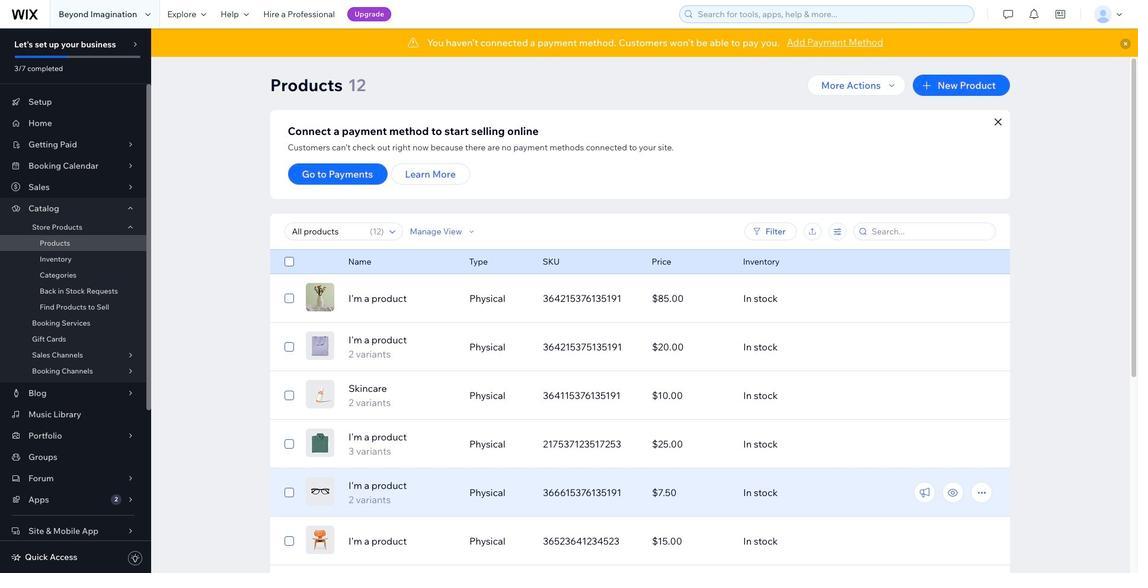 Task type: vqa. For each thing, say whether or not it's contained in the screenshot.
"alert"
yes



Task type: locate. For each thing, give the bounding box(es) containing it.
sidebar element
[[0, 28, 151, 574]]

alert
[[151, 28, 1138, 57]]

None checkbox
[[285, 255, 294, 269], [285, 292, 294, 306], [285, 437, 294, 452], [285, 255, 294, 269], [285, 292, 294, 306], [285, 437, 294, 452]]

None checkbox
[[285, 340, 294, 354], [285, 389, 294, 403], [285, 486, 294, 500], [285, 535, 294, 549], [285, 340, 294, 354], [285, 389, 294, 403], [285, 486, 294, 500], [285, 535, 294, 549]]

Unsaved view field
[[289, 223, 367, 240]]



Task type: describe. For each thing, give the bounding box(es) containing it.
Search... field
[[868, 223, 992, 240]]

Search for tools, apps, help & more... field
[[694, 6, 971, 23]]



